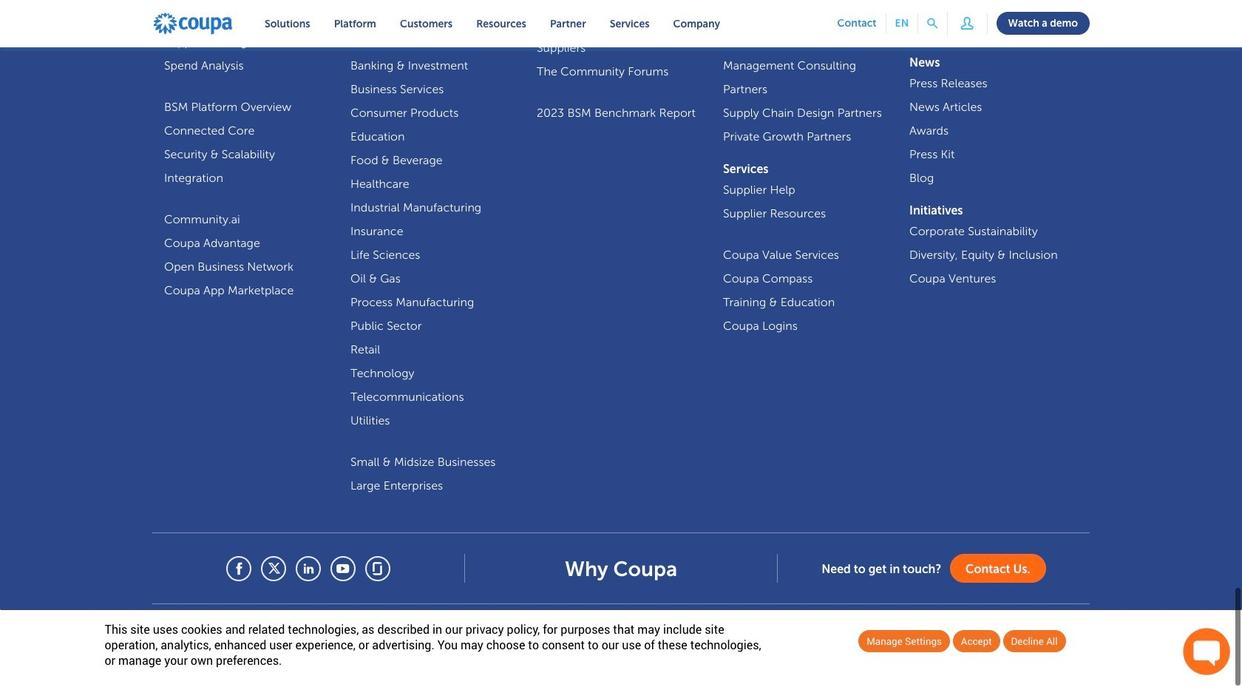 Task type: vqa. For each thing, say whether or not it's contained in the screenshot.
The Twitter ICON
yes



Task type: describe. For each thing, give the bounding box(es) containing it.
glassdoor image
[[366, 557, 389, 579]]

twitter image
[[263, 557, 285, 579]]

youtube image
[[332, 557, 354, 579]]

facebook image
[[228, 557, 250, 579]]



Task type: locate. For each thing, give the bounding box(es) containing it.
home image
[[152, 12, 234, 35]]

mag glass image
[[928, 18, 938, 29]]

platform_user_centric image
[[957, 12, 978, 34]]

linkedin image
[[297, 557, 319, 579]]



